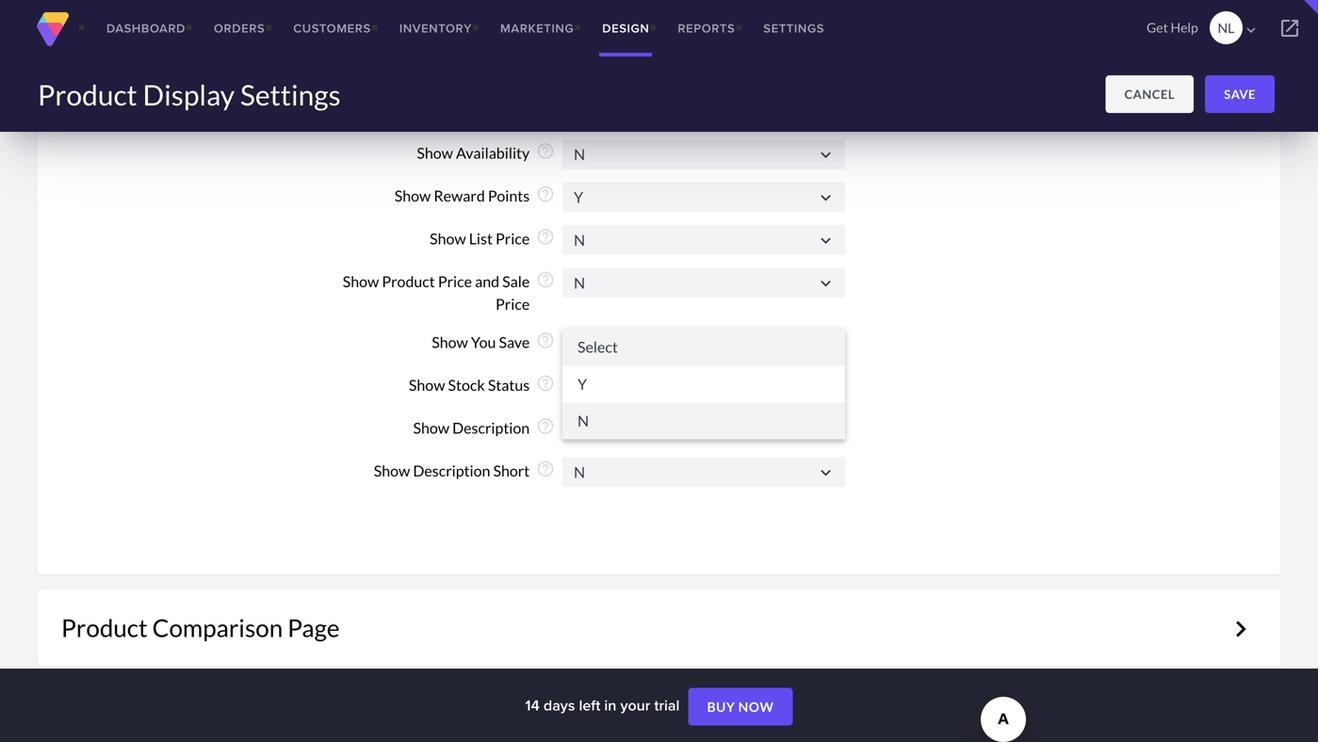 Task type: vqa. For each thing, say whether or not it's contained in the screenshot.
Last Modified link
no



Task type: describe. For each thing, give the bounding box(es) containing it.
left
[[579, 695, 601, 717]]

 link
[[1262, 0, 1318, 57]]

expand_more
[[1225, 614, 1257, 646]]

help_outline inside show availability help_outline
[[536, 142, 555, 161]]

show for show product price and sale price help_outline
[[343, 272, 379, 291]]

stock
[[448, 376, 485, 394]]

help_outline inside the show product price and sale price help_outline
[[536, 271, 555, 289]]


[[1279, 17, 1301, 40]]

1 horizontal spatial settings
[[764, 19, 825, 37]]

show stock status help_outline
[[409, 374, 555, 394]]

show for show reward points help_outline
[[395, 187, 431, 205]]

show description short help_outline
[[374, 460, 555, 480]]

show availability help_outline
[[417, 142, 555, 162]]

help_outline inside the show description help_outline
[[536, 417, 555, 436]]

list
[[469, 230, 493, 248]]

you
[[471, 333, 496, 352]]

orders
[[214, 19, 265, 37]]

help_outline inside show you save help_outline
[[536, 331, 555, 350]]

help
[[1171, 19, 1199, 35]]

0 horizontal spatial display
[[143, 78, 235, 112]]

product comparison page
[[61, 614, 340, 643]]

help_outline inside show stock status help_outline
[[536, 374, 555, 393]]

5  from the top
[[816, 420, 836, 440]]

trial
[[654, 695, 680, 717]]

and
[[475, 272, 500, 291]]

save link
[[1206, 75, 1275, 113]]

y
[[578, 375, 587, 393]]

dashboard link
[[92, 0, 200, 57]]

reports
[[678, 19, 735, 37]]

customers
[[293, 19, 371, 37]]

select
[[578, 338, 618, 356]]

show product price and sale price help_outline
[[343, 271, 555, 313]]

save inside show you save help_outline
[[499, 333, 530, 352]]

days
[[544, 695, 575, 717]]

show for show stock status help_outline
[[409, 376, 445, 394]]

show for show availability help_outline
[[417, 144, 453, 162]]

help_outline inside show description short help_outline
[[536, 460, 555, 479]]

2 vertical spatial price
[[496, 295, 530, 313]]

cancel link
[[1106, 75, 1194, 113]]

show for show you save help_outline
[[432, 333, 468, 352]]

your
[[621, 695, 651, 717]]

0 vertical spatial save
[[1224, 87, 1256, 102]]

short
[[493, 462, 530, 480]]

14
[[525, 695, 540, 717]]

help_outline inside show reward points help_outline
[[536, 185, 555, 204]]

show for show description short help_outline
[[374, 462, 410, 480]]

rows
[[494, 31, 530, 49]]

display rows help_outline
[[442, 29, 555, 49]]

show list price help_outline
[[430, 228, 555, 248]]

description for short
[[413, 462, 490, 480]]

buy now link
[[688, 689, 793, 726]]

1 vertical spatial settings
[[240, 78, 341, 112]]

product for product comparison page
[[61, 614, 148, 643]]



Task type: locate. For each thing, give the bounding box(es) containing it.
description inside the show description help_outline
[[452, 419, 530, 437]]

price
[[496, 230, 530, 248], [438, 272, 472, 291], [496, 295, 530, 313]]

4 help_outline from the top
[[536, 228, 555, 247]]

14 days left in your trial
[[525, 695, 684, 717]]

settings
[[764, 19, 825, 37], [240, 78, 341, 112]]

description inside show description short help_outline
[[413, 462, 490, 480]]

price inside show list price help_outline
[[496, 230, 530, 248]]

1  from the top
[[816, 145, 836, 165]]

1 horizontal spatial display
[[442, 31, 491, 49]]

show you save help_outline
[[432, 331, 555, 352]]

product display settings
[[38, 78, 341, 112]]

help_outline right status
[[536, 374, 555, 393]]

sale
[[502, 272, 530, 291]]

6 help_outline from the top
[[536, 331, 555, 350]]

 for show availability help_outline
[[816, 145, 836, 165]]

 for show description short help_outline
[[816, 463, 836, 483]]

0 horizontal spatial settings
[[240, 78, 341, 112]]

description down the show description help_outline
[[413, 462, 490, 480]]

show inside show stock status help_outline
[[409, 376, 445, 394]]

show inside show description short help_outline
[[374, 462, 410, 480]]

cancel
[[1125, 87, 1175, 102]]


[[816, 145, 836, 165], [816, 188, 836, 208], [816, 231, 836, 251], [816, 274, 836, 294], [816, 420, 836, 440], [816, 463, 836, 483]]

reward
[[434, 187, 485, 205]]

show reward points help_outline
[[395, 185, 555, 205]]

2  from the top
[[816, 188, 836, 208]]

show description help_outline
[[413, 417, 555, 437]]

availability
[[456, 144, 530, 162]]

 for show product price and sale price help_outline
[[816, 274, 836, 294]]

price left and
[[438, 272, 472, 291]]

display down dashboard link
[[143, 78, 235, 112]]

nl
[[1218, 20, 1235, 36]]

display inside display rows help_outline
[[442, 31, 491, 49]]

marketing
[[500, 19, 574, 37]]

2 vertical spatial product
[[61, 614, 148, 643]]

product
[[38, 78, 137, 112], [382, 272, 435, 291], [61, 614, 148, 643]]

 for show list price help_outline
[[816, 231, 836, 251]]

2 help_outline from the top
[[536, 142, 555, 161]]

show inside the show product price and sale price help_outline
[[343, 272, 379, 291]]

1 vertical spatial price
[[438, 272, 472, 291]]

show inside the show description help_outline
[[413, 419, 450, 437]]

n
[[578, 412, 589, 430]]

show inside show reward points help_outline
[[395, 187, 431, 205]]

help_outline right availability
[[536, 142, 555, 161]]

show inside show availability help_outline
[[417, 144, 453, 162]]

points
[[488, 187, 530, 205]]

price for and
[[438, 272, 472, 291]]


[[1243, 22, 1260, 39]]

save down  on the top right of page
[[1224, 87, 1256, 102]]

1 vertical spatial save
[[499, 333, 530, 352]]

help_outline inside display rows help_outline
[[536, 29, 555, 48]]

1 horizontal spatial save
[[1224, 87, 1256, 102]]

save
[[1224, 87, 1256, 102], [499, 333, 530, 352]]

help_outline
[[536, 29, 555, 48], [536, 142, 555, 161], [536, 185, 555, 204], [536, 228, 555, 247], [536, 271, 555, 289], [536, 331, 555, 350], [536, 374, 555, 393], [536, 417, 555, 436], [536, 460, 555, 479]]

8 help_outline from the top
[[536, 417, 555, 436]]

show inside show you save help_outline
[[432, 333, 468, 352]]

help_outline right rows
[[536, 29, 555, 48]]

3  from the top
[[816, 231, 836, 251]]

show for show description help_outline
[[413, 419, 450, 437]]

0 vertical spatial product
[[38, 78, 137, 112]]

6  from the top
[[816, 463, 836, 483]]

save right 'you'
[[499, 333, 530, 352]]

0 vertical spatial description
[[452, 419, 530, 437]]

dashboard
[[106, 19, 186, 37]]

display left rows
[[442, 31, 491, 49]]

0 horizontal spatial save
[[499, 333, 530, 352]]

help_outline left the select
[[536, 331, 555, 350]]

settings right 'reports'
[[764, 19, 825, 37]]

1 vertical spatial display
[[143, 78, 235, 112]]

description for help_outline
[[452, 419, 530, 437]]

display
[[442, 31, 491, 49], [143, 78, 235, 112]]

help_outline right short
[[536, 460, 555, 479]]

get
[[1147, 19, 1168, 35]]

product for product display settings
[[38, 78, 137, 112]]

description
[[452, 419, 530, 437], [413, 462, 490, 480]]

inventory
[[399, 19, 472, 37]]

1 vertical spatial product
[[382, 272, 435, 291]]

show for show list price help_outline
[[430, 230, 466, 248]]

price right list on the left top of the page
[[496, 230, 530, 248]]

status
[[488, 376, 530, 394]]

help_outline left n
[[536, 417, 555, 436]]

design
[[602, 19, 650, 37]]

help_outline right sale
[[536, 271, 555, 289]]

buy
[[707, 699, 735, 715]]

page
[[288, 614, 340, 643]]

now
[[738, 699, 774, 715]]

comparison
[[152, 614, 283, 643]]

buy now
[[707, 699, 774, 715]]

price down sale
[[496, 295, 530, 313]]

0 vertical spatial price
[[496, 230, 530, 248]]

help_outline right the points
[[536, 185, 555, 204]]

show inside show list price help_outline
[[430, 230, 466, 248]]

None text field
[[563, 140, 845, 169], [563, 458, 845, 487], [563, 140, 845, 169], [563, 458, 845, 487]]

1 vertical spatial description
[[413, 462, 490, 480]]

settings down customers
[[240, 78, 341, 112]]

4  from the top
[[816, 274, 836, 294]]

in
[[604, 695, 617, 717]]

1 help_outline from the top
[[536, 29, 555, 48]]

price for help_outline
[[496, 230, 530, 248]]

None text field
[[563, 183, 845, 212], [563, 225, 845, 255], [563, 268, 845, 298], [563, 183, 845, 212], [563, 225, 845, 255], [563, 268, 845, 298]]

3 help_outline from the top
[[536, 185, 555, 204]]

help_outline right list on the left top of the page
[[536, 228, 555, 247]]

5 help_outline from the top
[[536, 271, 555, 289]]

nl 
[[1218, 20, 1260, 39]]

help_outline inside show list price help_outline
[[536, 228, 555, 247]]

product inside the show product price and sale price help_outline
[[382, 272, 435, 291]]

7 help_outline from the top
[[536, 374, 555, 393]]

description down show stock status help_outline
[[452, 419, 530, 437]]

0 vertical spatial settings
[[764, 19, 825, 37]]

get help
[[1147, 19, 1199, 35]]

 for show reward points help_outline
[[816, 188, 836, 208]]

show
[[417, 144, 453, 162], [395, 187, 431, 205], [430, 230, 466, 248], [343, 272, 379, 291], [432, 333, 468, 352], [409, 376, 445, 394], [413, 419, 450, 437], [374, 462, 410, 480]]

9 help_outline from the top
[[536, 460, 555, 479]]

0 vertical spatial display
[[442, 31, 491, 49]]



